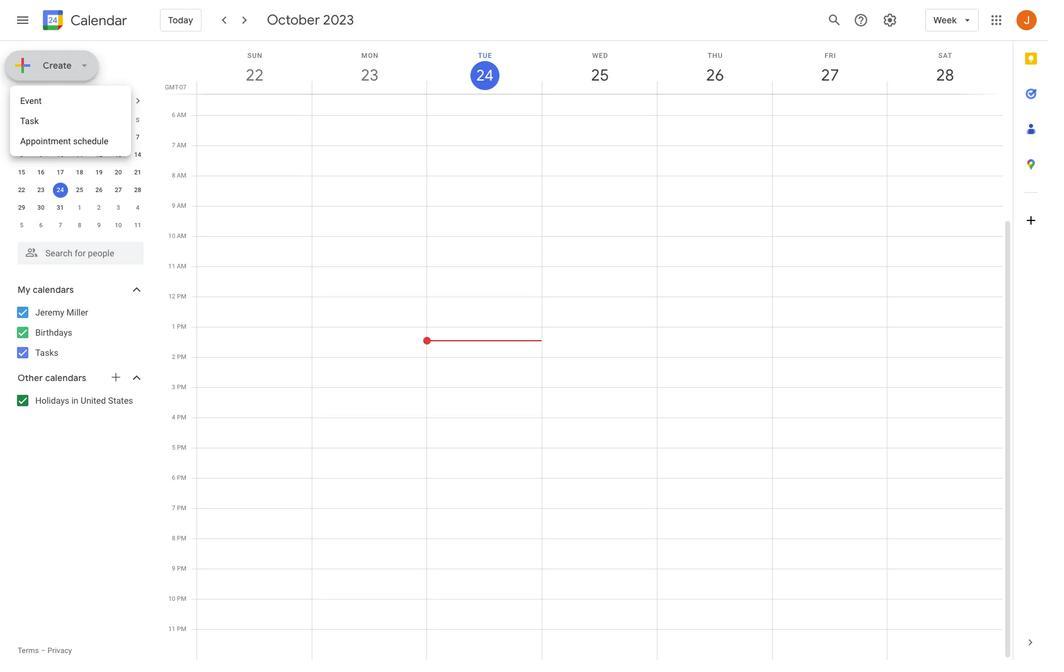 Task type: locate. For each thing, give the bounding box(es) containing it.
12 down schedule
[[95, 151, 103, 158]]

2
[[39, 134, 43, 141], [97, 204, 101, 211], [172, 354, 176, 361]]

am up "12 pm"
[[177, 263, 187, 270]]

0 vertical spatial 23
[[360, 65, 378, 86]]

1 inside grid
[[172, 323, 176, 330]]

row down 25 element
[[12, 199, 147, 217]]

12 down 11 am
[[168, 293, 176, 300]]

1 horizontal spatial 26
[[706, 65, 724, 86]]

30
[[37, 204, 45, 211]]

27 down fri
[[821, 65, 839, 86]]

5
[[97, 134, 101, 141], [20, 222, 23, 229], [172, 444, 176, 451]]

2 vertical spatial 6
[[172, 475, 176, 482]]

3
[[59, 134, 62, 141], [117, 204, 120, 211], [172, 384, 176, 391]]

1 down 25 element
[[78, 204, 81, 211]]

schedule
[[73, 136, 108, 146]]

25 down '18' element
[[76, 187, 83, 194]]

25 link
[[586, 61, 615, 90]]

1 horizontal spatial 4
[[136, 204, 140, 211]]

10 for 10 am
[[168, 233, 175, 240]]

november 9 element
[[91, 218, 107, 233]]

other calendars button
[[3, 368, 156, 388]]

2 am from the top
[[177, 142, 187, 149]]

12 inside "element"
[[95, 151, 103, 158]]

tasks
[[35, 348, 58, 358]]

23 inside mon 23
[[360, 65, 378, 86]]

pm up 6 pm
[[177, 444, 187, 451]]

6 am from the top
[[177, 263, 187, 270]]

11 down november 4 element
[[134, 222, 141, 229]]

calendars up in
[[45, 373, 86, 384]]

pm for 3 pm
[[177, 384, 187, 391]]

pm down 7 pm
[[177, 535, 187, 542]]

0 horizontal spatial 24
[[57, 187, 64, 194]]

november 2 element
[[91, 200, 107, 216]]

1 for 1 pm
[[172, 323, 176, 330]]

7 pm from the top
[[177, 475, 187, 482]]

2 pm from the top
[[177, 323, 187, 330]]

1 down "12 pm"
[[172, 323, 176, 330]]

birthdays
[[35, 328, 72, 338]]

0 vertical spatial 2
[[39, 134, 43, 141]]

5 row from the top
[[12, 182, 147, 199]]

11 down 10 am
[[168, 263, 175, 270]]

2 vertical spatial 4
[[172, 414, 176, 421]]

2 vertical spatial 2
[[172, 354, 176, 361]]

0 horizontal spatial october
[[18, 95, 54, 107]]

create button
[[5, 50, 98, 81]]

28 down sat
[[936, 65, 954, 86]]

pm down 3 pm
[[177, 414, 187, 421]]

row
[[12, 111, 147, 129], [12, 129, 147, 146], [12, 146, 147, 164], [12, 164, 147, 182], [12, 182, 147, 199], [12, 199, 147, 217], [12, 217, 147, 234]]

november 3 element
[[111, 200, 126, 216]]

pm up 2 pm
[[177, 323, 187, 330]]

0 vertical spatial 4
[[78, 134, 81, 141]]

3 up 10 element
[[59, 134, 62, 141]]

1 vertical spatial 2
[[97, 204, 101, 211]]

9 for 9 pm
[[172, 565, 176, 572]]

1 horizontal spatial 1
[[78, 204, 81, 211]]

am for 6 am
[[177, 112, 187, 118]]

1 vertical spatial 24
[[57, 187, 64, 194]]

31
[[57, 204, 64, 211]]

row up 11 element
[[12, 129, 147, 146]]

gmt-07
[[165, 84, 187, 91]]

17 element
[[53, 165, 68, 180]]

1 horizontal spatial 3
[[117, 204, 120, 211]]

29
[[18, 204, 25, 211]]

2 horizontal spatial 3
[[172, 384, 176, 391]]

1 vertical spatial 28
[[134, 187, 141, 194]]

4 down 3 pm
[[172, 414, 176, 421]]

25
[[591, 65, 609, 86], [76, 187, 83, 194]]

november 1 element
[[72, 200, 87, 216]]

4 pm from the top
[[177, 384, 187, 391]]

3 up "4 pm"
[[172, 384, 176, 391]]

1 horizontal spatial october 2023
[[267, 11, 354, 29]]

22 element
[[14, 183, 29, 198]]

9 pm
[[172, 565, 187, 572]]

2 horizontal spatial 2
[[172, 354, 176, 361]]

13
[[115, 151, 122, 158]]

row up november 1 "element"
[[12, 182, 147, 199]]

3 for 3 pm
[[172, 384, 176, 391]]

6 row from the top
[[12, 199, 147, 217]]

4 up 11 element
[[78, 134, 81, 141]]

8 for 8 pm
[[172, 535, 176, 542]]

terms
[[18, 647, 39, 656]]

3 inside november 3 element
[[117, 204, 120, 211]]

24 down 17 element
[[57, 187, 64, 194]]

calendars up the jeremy
[[33, 284, 74, 296]]

8 up 9 pm
[[172, 535, 176, 542]]

2023 right "event"
[[56, 95, 77, 107]]

1 vertical spatial 25
[[76, 187, 83, 194]]

15 element
[[14, 165, 29, 180]]

22 down 15 element
[[18, 187, 25, 194]]

0 horizontal spatial 5
[[20, 222, 23, 229]]

29 element
[[14, 200, 29, 216]]

4 row from the top
[[12, 164, 147, 182]]

16 element
[[33, 165, 49, 180]]

28 down 21 element
[[134, 187, 141, 194]]

1 s from the left
[[20, 116, 24, 123]]

10 down november 3 element
[[115, 222, 122, 229]]

1 pm from the top
[[177, 293, 187, 300]]

11 down schedule
[[76, 151, 83, 158]]

10 pm from the top
[[177, 565, 187, 572]]

10 element
[[53, 147, 68, 163]]

12 for 12
[[95, 151, 103, 158]]

5 up 6 pm
[[172, 444, 176, 451]]

october
[[267, 11, 320, 29], [18, 95, 54, 107]]

9 pm from the top
[[177, 535, 187, 542]]

3 down 27 element
[[117, 204, 120, 211]]

8 down november 1 "element"
[[78, 222, 81, 229]]

22
[[245, 65, 263, 86], [18, 187, 25, 194]]

1 horizontal spatial s
[[136, 116, 140, 123]]

tab list
[[1014, 41, 1049, 625]]

appointment
[[20, 136, 71, 146]]

None search field
[[0, 237, 156, 265]]

7 down "31" element
[[59, 222, 62, 229]]

pm down 2 pm
[[177, 384, 187, 391]]

2 down m
[[39, 134, 43, 141]]

0 vertical spatial 5
[[97, 134, 101, 141]]

26 link
[[701, 61, 730, 90]]

7 down 6 am
[[172, 142, 175, 149]]

0 vertical spatial 25
[[591, 65, 609, 86]]

4 down 28 element
[[136, 204, 140, 211]]

pm up 7 pm
[[177, 475, 187, 482]]

23
[[360, 65, 378, 86], [37, 187, 45, 194]]

s left m
[[20, 116, 24, 123]]

week button
[[926, 5, 979, 35]]

1 horizontal spatial 25
[[591, 65, 609, 86]]

11 for november 11 element
[[134, 222, 141, 229]]

10
[[57, 151, 64, 158], [115, 222, 122, 229], [168, 233, 175, 240], [168, 596, 176, 603]]

october up 22 column header
[[267, 11, 320, 29]]

tue
[[478, 52, 493, 60]]

0 vertical spatial 3
[[59, 134, 62, 141]]

wed 25
[[591, 52, 609, 86]]

5 down 29 element
[[20, 222, 23, 229]]

1 horizontal spatial 2
[[97, 204, 101, 211]]

appointment schedule
[[20, 136, 108, 146]]

1 vertical spatial 3
[[117, 204, 120, 211]]

2 row from the top
[[12, 129, 147, 146]]

7
[[136, 134, 140, 141], [172, 142, 175, 149], [59, 222, 62, 229], [172, 505, 176, 512]]

25 down the wed
[[591, 65, 609, 86]]

2 vertical spatial 5
[[172, 444, 176, 451]]

1 vertical spatial 4
[[136, 204, 140, 211]]

am down 07
[[177, 112, 187, 118]]

0 vertical spatial 28
[[936, 65, 954, 86]]

grid
[[161, 41, 1014, 661]]

11 am
[[168, 263, 187, 270]]

task
[[20, 116, 39, 126]]

30 element
[[33, 200, 49, 216]]

10 for 10 pm
[[168, 596, 176, 603]]

pm up 3 pm
[[177, 354, 187, 361]]

1 vertical spatial 1
[[78, 204, 81, 211]]

21 element
[[130, 165, 145, 180]]

row up 25 element
[[12, 164, 147, 182]]

27 down '20' element
[[115, 187, 122, 194]]

12 inside grid
[[168, 293, 176, 300]]

22 column header
[[197, 41, 312, 94]]

7 for 7 am
[[172, 142, 175, 149]]

9 up the 10 pm
[[172, 565, 176, 572]]

november 4 element
[[130, 200, 145, 216]]

1 down 'task'
[[20, 134, 23, 141]]

2 up 3 pm
[[172, 354, 176, 361]]

sat
[[939, 52, 953, 60]]

pm for 7 pm
[[177, 505, 187, 512]]

24 down tue
[[476, 66, 493, 86]]

5 up 12 "element"
[[97, 134, 101, 141]]

1 horizontal spatial 23
[[360, 65, 378, 86]]

23 down mon
[[360, 65, 378, 86]]

0 vertical spatial 6
[[172, 112, 175, 118]]

main drawer image
[[15, 13, 30, 28]]

pm for 6 pm
[[177, 475, 187, 482]]

mon
[[362, 52, 379, 60]]

10 down appointment schedule
[[57, 151, 64, 158]]

1 inside "element"
[[78, 204, 81, 211]]

november 8 element
[[72, 218, 87, 233]]

19 element
[[91, 165, 107, 180]]

pm up 8 pm
[[177, 505, 187, 512]]

2 vertical spatial 3
[[172, 384, 176, 391]]

23 column header
[[312, 41, 428, 94]]

21
[[134, 169, 141, 176]]

thu 26
[[706, 52, 724, 86]]

row containing 15
[[12, 164, 147, 182]]

november 11 element
[[130, 218, 145, 233]]

1 horizontal spatial 27
[[821, 65, 839, 86]]

1 am from the top
[[177, 112, 187, 118]]

1 horizontal spatial 22
[[245, 65, 263, 86]]

privacy
[[48, 647, 72, 656]]

0 horizontal spatial 28
[[134, 187, 141, 194]]

1
[[20, 134, 23, 141], [78, 204, 81, 211], [172, 323, 176, 330]]

5 inside grid
[[172, 444, 176, 451]]

2023 up 23 column header
[[323, 11, 354, 29]]

6
[[172, 112, 175, 118], [39, 222, 43, 229], [172, 475, 176, 482]]

10 up 11 am
[[168, 233, 175, 240]]

row up schedule
[[12, 111, 147, 129]]

pm for 11 pm
[[177, 626, 187, 633]]

pm down the 10 pm
[[177, 626, 187, 633]]

6 pm from the top
[[177, 444, 187, 451]]

1 vertical spatial 23
[[37, 187, 45, 194]]

2 vertical spatial 1
[[172, 323, 176, 330]]

october 2023
[[267, 11, 354, 29], [18, 95, 77, 107]]

1 vertical spatial 5
[[20, 222, 23, 229]]

1 vertical spatial 6
[[39, 222, 43, 229]]

1 vertical spatial 26
[[95, 187, 103, 194]]

7 row from the top
[[12, 217, 147, 234]]

9 down november 2 element
[[97, 222, 101, 229]]

31 element
[[53, 200, 68, 216]]

2 horizontal spatial 4
[[172, 414, 176, 421]]

8 down 7 am
[[172, 172, 175, 179]]

0 vertical spatial 27
[[821, 65, 839, 86]]

0 horizontal spatial 25
[[76, 187, 83, 194]]

am down 8 am
[[177, 202, 187, 209]]

1 row from the top
[[12, 111, 147, 129]]

am down 7 am
[[177, 172, 187, 179]]

calendars
[[33, 284, 74, 296], [45, 373, 86, 384]]

row group
[[12, 129, 147, 234]]

4
[[78, 134, 81, 141], [136, 204, 140, 211], [172, 414, 176, 421]]

2 horizontal spatial 5
[[172, 444, 176, 451]]

12
[[95, 151, 103, 158], [168, 293, 176, 300]]

0 vertical spatial 22
[[245, 65, 263, 86]]

11
[[76, 151, 83, 158], [134, 222, 141, 229], [168, 263, 175, 270], [168, 626, 176, 633]]

0 horizontal spatial 2
[[39, 134, 43, 141]]

1 horizontal spatial 2023
[[323, 11, 354, 29]]

5 pm from the top
[[177, 414, 187, 421]]

27
[[821, 65, 839, 86], [115, 187, 122, 194]]

3 pm
[[172, 384, 187, 391]]

0 horizontal spatial 22
[[18, 187, 25, 194]]

0 horizontal spatial 12
[[95, 151, 103, 158]]

pm
[[177, 293, 187, 300], [177, 323, 187, 330], [177, 354, 187, 361], [177, 384, 187, 391], [177, 414, 187, 421], [177, 444, 187, 451], [177, 475, 187, 482], [177, 505, 187, 512], [177, 535, 187, 542], [177, 565, 187, 572], [177, 596, 187, 603], [177, 626, 187, 633]]

row containing 8
[[12, 146, 147, 164]]

october up m
[[18, 95, 54, 107]]

8 pm from the top
[[177, 505, 187, 512]]

0 horizontal spatial 26
[[95, 187, 103, 194]]

2 horizontal spatial 1
[[172, 323, 176, 330]]

0 vertical spatial 12
[[95, 151, 103, 158]]

2023
[[323, 11, 354, 29], [56, 95, 77, 107]]

1 vertical spatial 12
[[168, 293, 176, 300]]

6 inside 'element'
[[39, 222, 43, 229]]

28 inside row
[[134, 187, 141, 194]]

1 vertical spatial 2023
[[56, 95, 77, 107]]

3 row from the top
[[12, 146, 147, 164]]

row containing s
[[12, 111, 147, 129]]

9 up 10 am
[[172, 202, 175, 209]]

pm down 8 pm
[[177, 565, 187, 572]]

7 up 14
[[136, 134, 140, 141]]

26 down 19 element
[[95, 187, 103, 194]]

1 horizontal spatial 12
[[168, 293, 176, 300]]

today button
[[160, 5, 202, 35]]

s
[[20, 116, 24, 123], [136, 116, 140, 123]]

add other calendars image
[[110, 371, 122, 384]]

6 up 7 pm
[[172, 475, 176, 482]]

1 horizontal spatial 28
[[936, 65, 954, 86]]

8
[[20, 151, 23, 158], [172, 172, 175, 179], [78, 222, 81, 229], [172, 535, 176, 542]]

9 down appointment
[[39, 151, 43, 158]]

7 am
[[172, 142, 187, 149]]

28 element
[[130, 183, 145, 198]]

jeremy
[[35, 308, 64, 318]]

5 for 5 pm
[[172, 444, 176, 451]]

in
[[72, 396, 79, 406]]

7 up 8 pm
[[172, 505, 176, 512]]

0 horizontal spatial 23
[[37, 187, 45, 194]]

5 am from the top
[[177, 233, 187, 240]]

calendar heading
[[68, 12, 127, 29]]

2 for 2 pm
[[172, 354, 176, 361]]

24
[[476, 66, 493, 86], [57, 187, 64, 194]]

holidays
[[35, 396, 69, 406]]

0 vertical spatial october
[[267, 11, 320, 29]]

1 vertical spatial october 2023
[[18, 95, 77, 107]]

0 vertical spatial 24
[[476, 66, 493, 86]]

6 for 6 am
[[172, 112, 175, 118]]

26 inside row
[[95, 187, 103, 194]]

0 vertical spatial calendars
[[33, 284, 74, 296]]

0 horizontal spatial 4
[[78, 134, 81, 141]]

6 for 6
[[39, 222, 43, 229]]

wed
[[593, 52, 609, 60]]

0 horizontal spatial s
[[20, 116, 24, 123]]

11 pm from the top
[[177, 596, 187, 603]]

22 inside row
[[18, 187, 25, 194]]

25 inside wed 25
[[591, 65, 609, 86]]

holidays in united states
[[35, 396, 133, 406]]

22 down sun
[[245, 65, 263, 86]]

am down 9 am
[[177, 233, 187, 240]]

3 pm from the top
[[177, 354, 187, 361]]

row up 18
[[12, 146, 147, 164]]

1 vertical spatial calendars
[[45, 373, 86, 384]]

pm down 9 pm
[[177, 596, 187, 603]]

24 column header
[[427, 41, 543, 94]]

terms link
[[18, 647, 39, 656]]

s up 14
[[136, 116, 140, 123]]

6 down 30 "element"
[[39, 222, 43, 229]]

23 down 16 element
[[37, 187, 45, 194]]

1 vertical spatial october
[[18, 95, 54, 107]]

6 down gmt-
[[172, 112, 175, 118]]

26 inside column header
[[706, 65, 724, 86]]

12 pm from the top
[[177, 626, 187, 633]]

sun
[[248, 52, 263, 60]]

27 inside row
[[115, 187, 122, 194]]

1 vertical spatial 27
[[115, 187, 122, 194]]

–
[[41, 647, 46, 656]]

24 cell
[[51, 182, 70, 199]]

5 for november 5 element
[[20, 222, 23, 229]]

11 down the 10 pm
[[168, 626, 176, 633]]

28 inside "column header"
[[936, 65, 954, 86]]

11 element
[[72, 147, 87, 163]]

am for 10 am
[[177, 233, 187, 240]]

26 down thu
[[706, 65, 724, 86]]

24 inside 'element'
[[57, 187, 64, 194]]

am down 6 am
[[177, 142, 187, 149]]

12 for 12 pm
[[168, 293, 176, 300]]

10 up 11 pm
[[168, 596, 176, 603]]

november 10 element
[[111, 218, 126, 233]]

12 pm
[[168, 293, 187, 300]]

3 am from the top
[[177, 172, 187, 179]]

row containing 22
[[12, 182, 147, 199]]

united
[[81, 396, 106, 406]]

row down november 1 "element"
[[12, 217, 147, 234]]

pm up 1 pm
[[177, 293, 187, 300]]

2 down 26 element
[[97, 204, 101, 211]]

1 horizontal spatial 24
[[476, 66, 493, 86]]

0 horizontal spatial 27
[[115, 187, 122, 194]]

4 pm
[[172, 414, 187, 421]]

4 am from the top
[[177, 202, 187, 209]]

0 horizontal spatial 1
[[20, 134, 23, 141]]

0 vertical spatial 26
[[706, 65, 724, 86]]

privacy link
[[48, 647, 72, 656]]

1 vertical spatial 22
[[18, 187, 25, 194]]



Task type: describe. For each thing, give the bounding box(es) containing it.
am for 8 am
[[177, 172, 187, 179]]

jeremy miller
[[35, 308, 88, 318]]

2 s from the left
[[136, 116, 140, 123]]

9 for november 9 element
[[97, 222, 101, 229]]

0 horizontal spatial 3
[[59, 134, 62, 141]]

1 pm
[[172, 323, 187, 330]]

11 for 11 am
[[168, 263, 175, 270]]

19
[[95, 169, 103, 176]]

6 pm
[[172, 475, 187, 482]]

am for 7 am
[[177, 142, 187, 149]]

4 for november 4 element
[[136, 204, 140, 211]]

calendar element
[[40, 8, 127, 35]]

sat 28
[[936, 52, 954, 86]]

gmt-
[[165, 84, 179, 91]]

row containing 1
[[12, 129, 147, 146]]

24 link
[[471, 61, 500, 90]]

8 pm
[[172, 535, 187, 542]]

8 for "november 8" element
[[78, 222, 81, 229]]

8 am
[[172, 172, 187, 179]]

calendar
[[71, 12, 127, 29]]

26 column header
[[657, 41, 773, 94]]

27 column header
[[773, 41, 888, 94]]

22 inside column header
[[245, 65, 263, 86]]

my calendars list
[[3, 303, 156, 363]]

12 element
[[91, 147, 107, 163]]

my calendars
[[18, 284, 74, 296]]

10 for 10 element
[[57, 151, 64, 158]]

pm for 10 pm
[[177, 596, 187, 603]]

28 link
[[931, 61, 960, 90]]

november 5 element
[[14, 218, 29, 233]]

pm for 4 pm
[[177, 414, 187, 421]]

10 pm
[[168, 596, 187, 603]]

10 for november 10 element
[[115, 222, 122, 229]]

24 inside column header
[[476, 66, 493, 86]]

0 vertical spatial 1
[[20, 134, 23, 141]]

8 for 8 am
[[172, 172, 175, 179]]

14 element
[[130, 147, 145, 163]]

row containing 29
[[12, 199, 147, 217]]

20
[[115, 169, 122, 176]]

15
[[18, 169, 25, 176]]

23 element
[[33, 183, 49, 198]]

thu
[[708, 52, 723, 60]]

9 for 9 am
[[172, 202, 175, 209]]

0 vertical spatial october 2023
[[267, 11, 354, 29]]

november 7 element
[[53, 218, 68, 233]]

october 2023 grid
[[12, 111, 147, 234]]

18
[[76, 169, 83, 176]]

9 am
[[172, 202, 187, 209]]

tue 24
[[476, 52, 493, 86]]

4 for 4 pm
[[172, 414, 176, 421]]

23 inside 23 element
[[37, 187, 45, 194]]

11 for 11 element
[[76, 151, 83, 158]]

17
[[57, 169, 64, 176]]

7 for november 7 element
[[59, 222, 62, 229]]

11 for 11 pm
[[168, 626, 176, 633]]

27 element
[[111, 183, 126, 198]]

8 up 15
[[20, 151, 23, 158]]

sun 22
[[245, 52, 263, 86]]

pm for 9 pm
[[177, 565, 187, 572]]

7 pm
[[172, 505, 187, 512]]

13 element
[[111, 147, 126, 163]]

settings menu image
[[883, 13, 898, 28]]

25 column header
[[542, 41, 658, 94]]

23 link
[[356, 61, 385, 90]]

07
[[179, 84, 187, 91]]

calendars for other calendars
[[45, 373, 86, 384]]

row group containing 1
[[12, 129, 147, 234]]

25 inside row
[[76, 187, 83, 194]]

other calendars
[[18, 373, 86, 384]]

november 6 element
[[33, 218, 49, 233]]

1 horizontal spatial 5
[[97, 134, 101, 141]]

27 inside column header
[[821, 65, 839, 86]]

16
[[37, 169, 45, 176]]

am for 11 am
[[177, 263, 187, 270]]

row containing 5
[[12, 217, 147, 234]]

1 for november 1 "element"
[[78, 204, 81, 211]]

7 for 7 pm
[[172, 505, 176, 512]]

pm for 12 pm
[[177, 293, 187, 300]]

fri
[[825, 52, 837, 60]]

11 pm
[[168, 626, 187, 633]]

pm for 1 pm
[[177, 323, 187, 330]]

18 element
[[72, 165, 87, 180]]

1 horizontal spatial october
[[267, 11, 320, 29]]

am for 9 am
[[177, 202, 187, 209]]

0 horizontal spatial october 2023
[[18, 95, 77, 107]]

pm for 8 pm
[[177, 535, 187, 542]]

m
[[38, 116, 44, 123]]

fri 27
[[821, 52, 839, 86]]

5 pm
[[172, 444, 187, 451]]

6 am
[[172, 112, 187, 118]]

0 vertical spatial 2023
[[323, 11, 354, 29]]

my calendars button
[[3, 280, 156, 300]]

terms – privacy
[[18, 647, 72, 656]]

25 element
[[72, 183, 87, 198]]

14
[[134, 151, 141, 158]]

0 horizontal spatial 2023
[[56, 95, 77, 107]]

pm for 5 pm
[[177, 444, 187, 451]]

28 column header
[[888, 41, 1003, 94]]

3 for november 3 element
[[117, 204, 120, 211]]

my
[[18, 284, 31, 296]]

27 link
[[816, 61, 845, 90]]

event
[[20, 96, 42, 106]]

create
[[43, 60, 72, 71]]

states
[[108, 396, 133, 406]]

10 am
[[168, 233, 187, 240]]

mon 23
[[360, 52, 379, 86]]

grid containing 22
[[161, 41, 1014, 661]]

22 link
[[240, 61, 269, 90]]

today
[[168, 14, 193, 26]]

week
[[934, 14, 957, 26]]

pm for 2 pm
[[177, 354, 187, 361]]

miller
[[67, 308, 88, 318]]

2 pm
[[172, 354, 187, 361]]

other
[[18, 373, 43, 384]]

26 element
[[91, 183, 107, 198]]

24, today element
[[53, 183, 68, 198]]

Search for people text field
[[25, 242, 136, 265]]

6 for 6 pm
[[172, 475, 176, 482]]

calendars for my calendars
[[33, 284, 74, 296]]

2 for november 2 element
[[97, 204, 101, 211]]

20 element
[[111, 165, 126, 180]]



Task type: vqa. For each thing, say whether or not it's contained in the screenshot.


